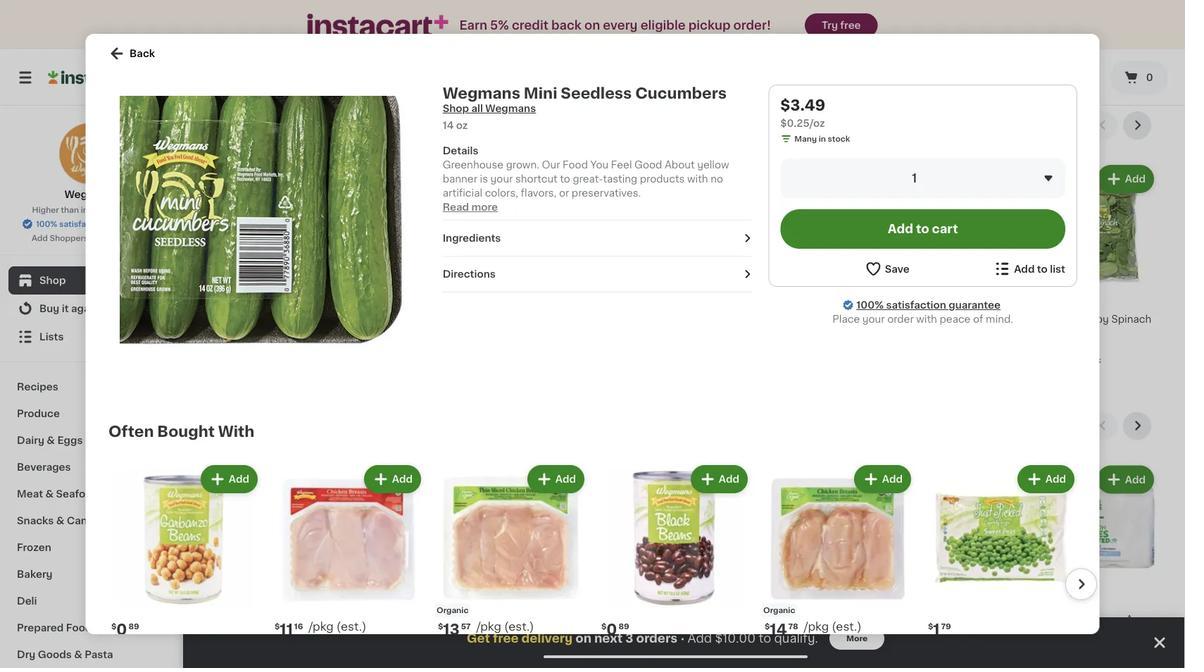 Task type: locate. For each thing, give the bounding box(es) containing it.
sugar
[[674, 29, 702, 39]]

1 vertical spatial each
[[211, 629, 236, 638]]

1 vertical spatial 100%
[[857, 300, 884, 310]]

shop left all
[[443, 104, 469, 113]]

$ up wegmans mini seedless cucumbers 14 oz
[[214, 296, 219, 304]]

1 vertical spatial 100% satisfaction guarantee
[[857, 300, 1001, 310]]

bananas, sold by the each $0.59 / lb
[[211, 614, 315, 650]]

1 vertical spatial by
[[284, 614, 296, 624]]

1 vertical spatial 79
[[1058, 596, 1068, 604]]

& inside dry goods & pasta link
[[74, 650, 82, 660]]

often bought with
[[108, 424, 254, 439]]

(est.)
[[278, 10, 308, 21], [415, 10, 444, 21], [685, 10, 715, 21], [822, 294, 852, 306], [278, 595, 308, 606], [336, 621, 366, 632], [504, 621, 534, 632], [832, 621, 862, 632]]

stock
[[1080, 57, 1102, 65], [259, 83, 281, 90], [828, 135, 850, 143], [396, 342, 418, 350], [1080, 356, 1102, 364], [532, 656, 555, 664]]

to
[[560, 174, 570, 184], [916, 223, 930, 235], [111, 234, 119, 242], [1038, 264, 1048, 274], [759, 632, 772, 644]]

1 $0.22 each (estimated) element from the top
[[211, 9, 337, 27]]

0 horizontal spatial /pkg
[[308, 621, 334, 632]]

0 lemons
[[1032, 11, 1072, 39]]

seedless inside 'wegmans mini seedless cucumbers 14 oz many in stock'
[[560, 614, 606, 624]]

79 for 0
[[368, 296, 378, 304]]

3 up wegmans mini seedless cucumbers 14 oz
[[219, 295, 229, 310]]

$13.57 per package (estimated) element
[[435, 620, 587, 638]]

/pkg (est.) inside $11.16 per package (estimated) element
[[308, 621, 366, 632]]

0 vertical spatial 12
[[767, 596, 783, 611]]

14 inside wegmans mini seedless cucumbers 14 oz
[[211, 342, 220, 350]]

by inside bananas, sold by the each
[[284, 29, 296, 39]]

0 vertical spatial free
[[841, 20, 862, 30]]

11 up chicken,
[[630, 596, 643, 611]]

often
[[108, 424, 154, 439]]

produce
[[17, 409, 60, 419]]

wegmans for wegmans organic large brown eggs, 12 count, cage free
[[348, 614, 398, 624]]

mini inside 'wegmans mini seedless cucumbers 14 oz many in stock'
[[537, 614, 558, 624]]

bananas, inside bananas, sold by the each $0.59 / lb
[[211, 614, 257, 624]]

by inside bananas, sold by the each $0.59 / lb
[[284, 614, 296, 624]]

1 down seeded
[[348, 328, 352, 336]]

2 vertical spatial 3
[[626, 632, 634, 644]]

$0.22 each (estimated) element up bananas, sold by the each
[[211, 9, 337, 27]]

$0.59
[[211, 642, 235, 650]]

5 for $ 5 19
[[493, 11, 503, 25]]

more button
[[830, 627, 885, 650]]

list
[[1050, 264, 1066, 274]]

each (est.) up organic bananas, bunch $0.79 / lb
[[384, 10, 444, 21]]

49 up $13.57 per package (estimated) element at the bottom left of the page
[[504, 596, 515, 604]]

& for snacks
[[56, 516, 64, 526]]

snacks & candy link
[[8, 507, 171, 534]]

organic inside organic bananas, bunch $0.79 / lb
[[348, 29, 388, 39]]

save
[[121, 234, 140, 242]]

lb down express icon
[[377, 43, 385, 51]]

$ up pasta on the left bottom
[[111, 623, 116, 630]]

1 /pkg from the left
[[308, 621, 334, 632]]

guarantee
[[108, 220, 149, 228], [949, 300, 1001, 310]]

each (est.) up $ 11 16
[[247, 595, 308, 606]]

1 sold from the top
[[259, 29, 281, 39]]

1 vertical spatial sold
[[259, 614, 281, 624]]

1 horizontal spatial /
[[372, 43, 375, 51]]

0 vertical spatial the
[[299, 29, 315, 39]]

$2.29 element
[[1032, 294, 1158, 312]]

in down delivery
[[523, 656, 531, 664]]

to up or
[[560, 174, 570, 184]]

$ left 09 at the bottom of the page
[[761, 596, 767, 604]]

each (est.) inside $2.04 each (estimated) element
[[384, 10, 444, 21]]

seedless up details button
[[561, 86, 632, 100]]

1 vertical spatial 3
[[493, 596, 503, 611]]

wegmans organic large brown eggs, 12 count, cage free
[[348, 614, 470, 652]]

2 vertical spatial seedless
[[560, 614, 606, 624]]

3 /pkg from the left
[[804, 621, 829, 632]]

/pkg (est.) for 11
[[308, 621, 366, 632]]

1 vertical spatial 12
[[412, 629, 422, 638]]

guarantee up of
[[949, 300, 1001, 310]]

$ inside the $ 5 19
[[488, 11, 493, 19]]

79
[[368, 296, 378, 304], [1058, 596, 1068, 604], [941, 623, 951, 630]]

5 right the earn
[[493, 11, 503, 25]]

vegetables
[[259, 118, 347, 133]]

sold
[[259, 29, 281, 39], [259, 614, 281, 624]]

57
[[461, 623, 471, 630]]

satisfaction inside button
[[59, 220, 107, 228]]

(est.) up 16
[[278, 595, 308, 606]]

0 horizontal spatial satisfaction
[[59, 220, 107, 228]]

sellers
[[251, 419, 304, 434]]

onions
[[928, 314, 964, 324]]

5 inside $ 5 strawberries
[[767, 11, 776, 25]]

3
[[219, 295, 229, 310], [493, 596, 503, 611], [626, 632, 634, 644]]

wegmans inside wegmans organic large brown eggs, 12 count, cage free
[[348, 614, 398, 624]]

2 vertical spatial 79
[[941, 623, 951, 630]]

get
[[467, 632, 490, 644]]

$0.79
[[348, 43, 370, 51]]

whole
[[908, 629, 939, 638]]

with inside details greenhouse grown.  our food you feel good about yellow banner is your shortcut to great-tasting products with no artificial colors, flavors, or preservatives. read more
[[687, 174, 708, 184]]

11 49
[[630, 596, 655, 611]]

add to list button
[[994, 260, 1066, 278]]

0 horizontal spatial shop
[[39, 276, 66, 285]]

each right the 22
[[247, 595, 275, 606]]

$ inside $ 5 strawberries
[[761, 11, 767, 19]]

to inside treatment tracker modal dialog
[[759, 632, 772, 644]]

0 horizontal spatial $ 3 49
[[214, 295, 241, 310]]

fresh vegetables
[[211, 118, 347, 133]]

$ left 59
[[351, 596, 356, 604]]

read more button
[[443, 200, 498, 214]]

higher than in-store prices
[[32, 206, 139, 214]]

1 up green on the top right of page
[[903, 295, 910, 310]]

item carousel region containing fresh vegetables
[[211, 112, 1158, 401]]

0 inside 0 lemons
[[1040, 11, 1051, 25]]

wegmans inside wegmans clementines, bagged
[[485, 29, 534, 39]]

details greenhouse grown.  our food you feel good about yellow banner is your shortcut to great-tasting products with no artificial colors, flavors, or preservatives. read more
[[443, 146, 729, 212]]

foods
[[66, 623, 98, 633]]

beverages link
[[8, 454, 171, 481]]

5 inside the product group
[[356, 596, 366, 611]]

1 left milk,
[[934, 622, 940, 637]]

wegmans inside wegmans broccoli crowns
[[759, 314, 808, 324]]

0 vertical spatial satisfaction
[[59, 220, 107, 228]]

& left eggs
[[47, 435, 55, 445]]

1 horizontal spatial roasted
[[839, 614, 881, 624]]

1 by from the top
[[284, 29, 296, 39]]

on inside treatment tracker modal dialog
[[576, 632, 592, 644]]

1 left gal
[[895, 642, 899, 650]]

sold inside bananas, sold by the each
[[259, 29, 281, 39]]

1 horizontal spatial 100% satisfaction guarantee
[[857, 300, 1001, 310]]

1 vertical spatial on
[[576, 632, 592, 644]]

0 horizontal spatial 79
[[368, 296, 378, 304]]

1 horizontal spatial 79
[[941, 623, 951, 630]]

$ inside $ 13 57
[[438, 623, 443, 630]]

stock inside 'wegmans mini seedless cucumbers 14 oz many in stock'
[[532, 656, 555, 664]]

1 inside $ 4 wegmans milk, vitamin d, whole 1 gal
[[895, 642, 899, 650]]

free
[[377, 643, 399, 652]]

1 each from the top
[[211, 43, 236, 53]]

oz
[[456, 120, 468, 130], [222, 342, 231, 350], [496, 642, 505, 650], [634, 642, 643, 650]]

bone
[[796, 629, 822, 638]]

organic up $0.79 at the top left of page
[[348, 29, 388, 39]]

0 vertical spatial 19
[[504, 11, 513, 19]]

buy it again link
[[8, 295, 171, 323]]

(est.) inside $13.57 per package (estimated) element
[[504, 621, 534, 632]]

/pkg (est.) for 14
[[804, 621, 862, 632]]

0 vertical spatial $0.22 each (estimated) element
[[211, 9, 337, 27]]

0 horizontal spatial 5
[[356, 596, 366, 611]]

wegmans inside wegmans plain roasted chicken, hot 34 oz
[[622, 614, 671, 624]]

1 vertical spatial lb
[[242, 642, 249, 650]]

organic bananas, bunch $0.79 / lb
[[348, 29, 470, 51]]

/pkg up get
[[476, 621, 501, 632]]

1 vertical spatial guarantee
[[949, 300, 1001, 310]]

on left next
[[576, 632, 592, 644]]

each right '04' at the top
[[384, 10, 412, 21]]

$0.25/oz
[[781, 118, 825, 128]]

organic up count,
[[400, 614, 439, 624]]

wegmans inside $ 4 wegmans milk, vitamin d, whole 1 gal
[[895, 614, 945, 624]]

100% satisfaction guarantee link
[[857, 298, 1001, 312]]

each inside the product group
[[791, 294, 819, 306]]

$ up seeded
[[351, 296, 356, 304]]

0 horizontal spatial roasted
[[700, 614, 742, 624]]

every
[[603, 19, 638, 31]]

1 horizontal spatial /pkg (est.)
[[476, 621, 534, 632]]

choose-
[[1084, 614, 1127, 624]]

satisfaction down higher than in-store prices
[[59, 220, 107, 228]]

$ left 16
[[274, 623, 280, 630]]

to inside details greenhouse grown.  our food you feel good about yellow banner is your shortcut to great-tasting products with no artificial colors, flavors, or preservatives. read more
[[560, 174, 570, 184]]

more
[[471, 202, 498, 212]]

$ 14 78
[[765, 622, 798, 637]]

item carousel region
[[211, 112, 1158, 401], [211, 412, 1158, 668], [88, 457, 1098, 668]]

qualify.
[[775, 632, 819, 644]]

0 horizontal spatial /pkg (est.)
[[308, 621, 366, 632]]

19 inside $ 1 19
[[911, 296, 920, 304]]

each for $0.22 each (estimated) element associated with many in stock
[[247, 10, 275, 21]]

3 right next
[[626, 632, 634, 644]]

/pkg right 78
[[804, 621, 829, 632]]

$ 3 49 up wegmans mini seedless cucumbers 14 oz
[[214, 295, 241, 310]]

bananas, inside bananas, sold by the each
[[211, 29, 257, 39]]

each for bananas, sold by the each $0.59 / lb
[[211, 629, 236, 638]]

2 vertical spatial the
[[777, 629, 794, 638]]

1 vertical spatial $0.22 each (estimated) element
[[211, 594, 337, 612]]

$ inside $ 1 19
[[898, 296, 903, 304]]

0 vertical spatial 79
[[368, 296, 378, 304]]

instacart logo image
[[48, 69, 132, 86]]

seedless for wegmans mini seedless cucumbers 14 oz many in stock
[[560, 614, 606, 624]]

fresh
[[211, 118, 255, 133]]

1 roasted from the left
[[839, 614, 881, 624]]

14
[[443, 120, 454, 130], [211, 342, 220, 350], [770, 622, 787, 637], [485, 642, 494, 650]]

wegmans inside wegmans sugar bee apples
[[622, 29, 671, 39]]

0 vertical spatial by
[[284, 29, 296, 39]]

0 vertical spatial 3
[[219, 295, 229, 310]]

product group containing 13
[[435, 462, 587, 668]]

0 vertical spatial $ 3 49
[[214, 295, 241, 310]]

each (est.) up sugar
[[654, 10, 715, 21]]

1 horizontal spatial 5
[[493, 11, 503, 25]]

$ left milk,
[[928, 623, 934, 630]]

0 horizontal spatial free
[[493, 632, 519, 644]]

your inside details greenhouse grown.  our food you feel good about yellow banner is your shortcut to great-tasting products with no artificial colors, flavors, or preservatives. read more
[[490, 174, 513, 184]]

a-
[[1127, 614, 1138, 624]]

1 up add to cart button
[[912, 172, 917, 184]]

$ 0 89 up pasta on the left bottom
[[111, 622, 139, 637]]

with left no
[[687, 174, 708, 184]]

sold inside bananas, sold by the each $0.59 / lb
[[259, 614, 281, 624]]

100% satisfaction guarantee button
[[22, 216, 158, 230]]

sold for bananas, sold by the each $0.59 / lb
[[259, 614, 281, 624]]

& left the 'candy'
[[56, 516, 64, 526]]

dairy
[[17, 435, 44, 445]]

79 inside $ 1 79
[[941, 623, 951, 630]]

1 horizontal spatial /pkg
[[476, 621, 501, 632]]

2 $0.22 each (estimated) element from the top
[[211, 594, 337, 612]]

79 for 1
[[941, 623, 951, 630]]

wegmans for wegmans oven roasted off the bone turkey breast $0.76/oz
[[759, 614, 808, 624]]

/pkg inside $14.78 per package (estimated) element
[[804, 621, 829, 632]]

0 vertical spatial sold
[[259, 29, 281, 39]]

credit
[[512, 19, 549, 31]]

bought
[[157, 424, 214, 439]]

04
[[367, 11, 378, 19]]

your up colors,
[[490, 174, 513, 184]]

roasted up the $10.00
[[700, 614, 742, 624]]

$ 11 16
[[274, 622, 303, 637]]

1 horizontal spatial 11
[[630, 596, 643, 611]]

19 inside the $ 5 19
[[504, 11, 513, 19]]

1 horizontal spatial 19
[[911, 296, 920, 304]]

(est.) up sugar
[[685, 10, 715, 21]]

89 up next
[[619, 623, 629, 630]]

0 vertical spatial seedless
[[561, 86, 632, 100]]

0 horizontal spatial 100% satisfaction guarantee
[[36, 220, 149, 228]]

0 vertical spatial with
[[687, 174, 708, 184]]

each right 48
[[654, 10, 682, 21]]

0 vertical spatial /
[[372, 43, 375, 51]]

/pkg (est.) inside $13.57 per package (estimated) element
[[476, 621, 534, 632]]

1 horizontal spatial 49
[[504, 596, 515, 604]]

1 vertical spatial /
[[236, 642, 240, 650]]

0 vertical spatial mini
[[524, 86, 557, 100]]

0 vertical spatial your
[[490, 174, 513, 184]]

on right 'back'
[[585, 19, 601, 31]]

seedless inside wegmans mini seedless cucumbers shop all wegmans 14 oz
[[561, 86, 632, 100]]

59
[[367, 596, 378, 604]]

5 up strawberries on the top of the page
[[767, 11, 776, 25]]

lb right $0.59
[[242, 642, 249, 650]]

1 vertical spatial the
[[299, 614, 315, 624]]

$ up every
[[625, 11, 630, 19]]

1 vertical spatial 11
[[280, 622, 293, 637]]

1 horizontal spatial with
[[917, 314, 938, 324]]

wegmans for wegmans broccoli crowns
[[759, 314, 808, 324]]

(est.) up delivery
[[504, 621, 534, 632]]

0 vertical spatial 100%
[[36, 220, 57, 228]]

16
[[294, 623, 303, 630]]

each for $0.59 / lb's $0.22 each (estimated) element
[[247, 595, 275, 606]]

/pkg inside $13.57 per package (estimated) element
[[476, 621, 501, 632]]

1 vertical spatial 19
[[911, 296, 920, 304]]

$ left the 22
[[214, 596, 219, 604]]

1 vertical spatial free
[[493, 632, 519, 644]]

0 horizontal spatial /
[[236, 642, 240, 650]]

2 vertical spatial mini
[[537, 614, 558, 624]]

wegmans inside wegmans oven roasted off the bone turkey breast $0.76/oz
[[759, 614, 808, 624]]

$ inside $ 14 78
[[765, 623, 770, 630]]

cucumbers for wegmans mini seedless cucumbers 14 oz
[[211, 328, 269, 338]]

1 inside seeded cucumbers 1 each
[[348, 328, 352, 336]]

19 up 5%
[[504, 11, 513, 19]]

oz inside 'wegmans mini seedless cucumbers 14 oz many in stock'
[[496, 642, 505, 650]]

product group containing 5
[[348, 463, 474, 668]]

free inside treatment tracker modal dialog
[[493, 632, 519, 644]]

free right get
[[493, 632, 519, 644]]

89 down deli link
[[128, 623, 139, 630]]

candy
[[67, 516, 100, 526]]

strawberries
[[759, 29, 821, 39]]

each inside bananas, sold by the each $0.59 / lb
[[211, 629, 236, 638]]

0 horizontal spatial 3
[[219, 295, 229, 310]]

1 horizontal spatial 89
[[619, 623, 629, 630]]

100% up the place
[[857, 300, 884, 310]]

roasted up more
[[839, 614, 881, 624]]

1 horizontal spatial $ 3 49
[[488, 596, 515, 611]]

0 horizontal spatial 12
[[412, 629, 422, 638]]

100% satisfaction guarantee inside button
[[36, 220, 149, 228]]

(est.) inside $14.78 per package (estimated) element
[[832, 621, 862, 632]]

2 /pkg (est.) from the left
[[476, 621, 534, 632]]

each for bananas, sold by the each
[[211, 43, 236, 53]]

roasted inside wegmans plain roasted chicken, hot 34 oz
[[700, 614, 742, 624]]

2 by from the top
[[284, 614, 296, 624]]

in-
[[81, 206, 92, 214]]

79 right whole
[[941, 623, 951, 630]]

0 horizontal spatial 19
[[504, 11, 513, 19]]

wegmans inside 'wegmans mini seedless cucumbers 14 oz many in stock'
[[485, 614, 534, 624]]

0 horizontal spatial with
[[687, 174, 708, 184]]

3 /pkg (est.) from the left
[[804, 621, 862, 632]]

1 /pkg (est.) from the left
[[308, 621, 366, 632]]

of
[[973, 314, 984, 324]]

earn 5% credit back on every eligible pickup order!
[[460, 19, 772, 31]]

(est.) inside $2.04 each (estimated) element
[[415, 10, 444, 21]]

(est.) inside $11.16 per package (estimated) element
[[336, 621, 366, 632]]

0 vertical spatial shop
[[443, 104, 469, 113]]

& right the meat
[[45, 489, 54, 499]]

0 horizontal spatial guarantee
[[108, 220, 149, 228]]

wegmans inside wegmans choose-a- size paper towels, 6 rolls
[[1032, 614, 1082, 624]]

wegmans inside wegmans mini seedless cucumbers 14 oz
[[211, 314, 261, 324]]

$3.49
[[781, 98, 826, 112]]

oven
[[810, 614, 837, 624]]

12 right eggs,
[[412, 629, 422, 638]]

$ up d,
[[898, 596, 903, 604]]

seedless left seeded
[[287, 314, 332, 324]]

1
[[630, 11, 636, 25], [912, 172, 917, 184], [903, 295, 910, 310], [348, 328, 352, 336], [934, 622, 940, 637], [895, 642, 899, 650]]

shop inside wegmans mini seedless cucumbers shop all wegmans 14 oz
[[443, 104, 469, 113]]

11 left 16
[[280, 622, 293, 637]]

0 vertical spatial lb
[[377, 43, 385, 51]]

guarantee up save
[[108, 220, 149, 228]]

to up $0.76/oz
[[759, 632, 772, 644]]

(est.) for 1
[[685, 10, 715, 21]]

1 horizontal spatial free
[[841, 20, 862, 30]]

organic
[[348, 29, 388, 39], [350, 580, 382, 588], [437, 606, 469, 614], [764, 606, 796, 614], [400, 614, 439, 624]]

100% satisfaction guarantee up add shoppers club to save link
[[36, 220, 149, 228]]

& for meat
[[45, 489, 54, 499]]

0 horizontal spatial 89
[[128, 623, 139, 630]]

$ 0 89 up the 34
[[601, 622, 629, 637]]

1 vertical spatial $ 3 49
[[488, 596, 515, 611]]

1 horizontal spatial 100%
[[857, 300, 884, 310]]

wegmans inside wegmans mini seedless cucumbers shop all wegmans 14 oz
[[443, 86, 520, 100]]

baby
[[1084, 314, 1110, 324]]

1 horizontal spatial shop
[[443, 104, 469, 113]]

2 sold from the top
[[259, 614, 281, 624]]

roasted for 12
[[839, 614, 881, 624]]

chicken,
[[622, 629, 665, 638]]

2 horizontal spatial 3
[[626, 632, 634, 644]]

the for bananas, sold by the each $0.59 / lb
[[299, 614, 315, 624]]

79 up seeded
[[368, 296, 378, 304]]

product group
[[622, 0, 747, 91], [211, 163, 337, 368], [348, 163, 474, 354], [485, 163, 611, 354], [622, 163, 747, 395], [759, 163, 884, 380], [895, 163, 1021, 354], [1032, 163, 1158, 368], [108, 462, 260, 668], [272, 462, 424, 668], [435, 462, 587, 668], [599, 462, 751, 668], [762, 462, 914, 668], [926, 462, 1078, 664], [211, 463, 337, 668], [348, 463, 474, 668], [485, 463, 611, 668], [622, 463, 747, 652], [759, 463, 884, 668], [895, 463, 1021, 668], [1032, 463, 1158, 668]]

2 89 from the left
[[619, 623, 629, 630]]

(est.) up bunch
[[415, 10, 444, 21]]

/ right $0.59
[[236, 642, 240, 650]]

in down $0.25/oz
[[819, 135, 826, 143]]

2 each from the top
[[211, 629, 236, 638]]

bakery link
[[8, 561, 171, 588]]

49 up chicken,
[[644, 596, 655, 604]]

dry goods & pasta link
[[8, 641, 171, 668]]

the inside bananas, sold by the each
[[299, 29, 315, 39]]

gal
[[901, 642, 913, 650]]

0 vertical spatial 100% satisfaction guarantee
[[36, 220, 149, 228]]

/pkg inside $11.16 per package (estimated) element
[[308, 621, 334, 632]]

each (est.) inside $1.48 each (estimated) element
[[654, 10, 715, 21]]

seedless inside wegmans mini seedless cucumbers 14 oz
[[287, 314, 332, 324]]

clementines,
[[537, 29, 602, 39]]

many in stock up 'fresh'
[[225, 83, 281, 90]]

wegmans for wegmans clementines, bagged
[[485, 29, 534, 39]]

each up bananas, sold by the each
[[247, 10, 275, 21]]

3 up $13.57 per package (estimated) element at the bottom left of the page
[[493, 596, 503, 611]]

$0.22 each (estimated) element for many in stock
[[211, 9, 337, 27]]

2 horizontal spatial /pkg
[[804, 621, 829, 632]]

/ right $0.79 at the top left of page
[[372, 43, 375, 51]]

frozen link
[[8, 534, 171, 561]]

1 horizontal spatial $ 0 89
[[601, 622, 629, 637]]

mini for wegmans mini seedless cucumbers 14 oz
[[263, 314, 284, 324]]

2 horizontal spatial 49
[[644, 596, 655, 604]]

1 vertical spatial shop
[[39, 276, 66, 285]]

wegmans
[[485, 104, 536, 113]]

$ up order! at the right top
[[761, 11, 767, 19]]

wegmans inside wegmans baby spinach salad
[[1032, 314, 1082, 324]]

(est.) inside $1.48 each (estimated) element
[[685, 10, 715, 21]]

cucumbers inside 'wegmans mini seedless cucumbers 14 oz many in stock'
[[485, 629, 543, 638]]

& inside meat & seafood link
[[45, 489, 54, 499]]

pack
[[895, 43, 923, 53]]

None search field
[[202, 58, 577, 97]]

(est.) for 11
[[336, 621, 366, 632]]

$ 0 79
[[351, 295, 378, 310]]

(est.) up cage
[[336, 621, 366, 632]]

dairy & eggs link
[[8, 427, 171, 454]]

higher than in-store prices link
[[32, 204, 148, 216]]

1 horizontal spatial satisfaction
[[886, 300, 947, 310]]

$ 3 49 up $13.57 per package (estimated) element at the bottom left of the page
[[488, 596, 515, 611]]

79 inside $ 0 79
[[368, 296, 378, 304]]

2 horizontal spatial 79
[[1058, 596, 1068, 604]]

wegmans for wegmans baby spinach salad
[[1032, 314, 1082, 324]]

/ inside bananas, sold by the each $0.59 / lb
[[236, 642, 240, 650]]

satisfaction up green on the top right of page
[[886, 300, 947, 310]]

wegmans oven roasted off the bone turkey breast $0.76/oz
[[759, 614, 881, 664]]

79 up paper
[[1058, 596, 1068, 604]]

many down lemons
[[1046, 57, 1069, 65]]

2 roasted from the left
[[700, 614, 742, 624]]

0 horizontal spatial 100%
[[36, 220, 57, 228]]

the inside bananas, sold by the each $0.59 / lb
[[299, 614, 315, 624]]

deli
[[17, 596, 37, 606]]

49
[[231, 296, 241, 304], [504, 596, 515, 604], [644, 596, 655, 604]]

cucumbers inside seeded cucumbers 1 each
[[389, 314, 447, 324]]

$0.22 each (estimated) element
[[211, 9, 337, 27], [211, 594, 337, 612]]

cucumbers inside wegmans mini seedless cucumbers shop all wegmans 14 oz
[[635, 86, 727, 100]]

2 /pkg from the left
[[476, 621, 501, 632]]

seedless up next
[[560, 614, 606, 624]]

0 horizontal spatial your
[[490, 174, 513, 184]]

0 vertical spatial guarantee
[[108, 220, 149, 228]]

many inside 'wegmans mini seedless cucumbers 14 oz many in stock'
[[499, 656, 521, 664]]

shop up buy
[[39, 276, 66, 285]]

lb inside bananas, sold by the each $0.59 / lb
[[242, 642, 249, 650]]

$ 5 strawberries
[[759, 11, 821, 39]]

1 vertical spatial seedless
[[287, 314, 332, 324]]

19
[[504, 11, 513, 19], [911, 296, 920, 304]]

$
[[351, 11, 356, 19], [488, 11, 493, 19], [761, 11, 767, 19], [625, 11, 630, 19], [214, 296, 219, 304], [351, 296, 356, 304], [898, 296, 903, 304], [214, 596, 219, 604], [351, 596, 356, 604], [488, 596, 493, 604], [761, 596, 767, 604], [898, 596, 903, 604], [111, 623, 116, 630], [274, 623, 280, 630], [438, 623, 443, 630], [601, 623, 607, 630], [765, 623, 770, 630], [928, 623, 934, 630]]

peace
[[940, 314, 971, 324]]

your left order
[[863, 314, 885, 324]]

2 horizontal spatial 5
[[767, 11, 776, 25]]

milk,
[[947, 614, 970, 624]]

0 horizontal spatial lb
[[242, 642, 249, 650]]

many down 'salad'
[[1046, 356, 1069, 364]]

/pkg (est.) inside $14.78 per package (estimated) element
[[804, 621, 862, 632]]

0 vertical spatial on
[[585, 19, 601, 31]]

seedless for wegmans mini seedless cucumbers 14 oz
[[287, 314, 332, 324]]

eggs,
[[382, 629, 409, 638]]

2 horizontal spatial /pkg (est.)
[[804, 621, 862, 632]]

$ up order
[[898, 296, 903, 304]]

1 vertical spatial mini
[[263, 314, 284, 324]]

1 horizontal spatial 12
[[767, 596, 783, 611]]



Task type: vqa. For each thing, say whether or not it's contained in the screenshot.
"sprouts salmon bites dog treats 4 oz"
no



Task type: describe. For each thing, give the bounding box(es) containing it.
each (est.) inside the product group
[[791, 294, 852, 306]]

buy
[[39, 304, 59, 314]]

seedless for wegmans mini seedless cucumbers shop all wegmans 14 oz
[[561, 86, 632, 100]]

shoppers
[[50, 234, 88, 242]]

frozen
[[17, 543, 51, 552]]

sold for bananas, sold by the each
[[259, 29, 281, 39]]

1 inside field
[[912, 172, 917, 184]]

100% inside button
[[36, 220, 57, 228]]

34
[[622, 642, 632, 650]]

wegmans logo image
[[59, 123, 121, 185]]

treatment tracker modal dialog
[[183, 617, 1186, 668]]

organic up large
[[437, 606, 469, 614]]

read
[[443, 202, 469, 212]]

wegmans baby spinach salad
[[1032, 314, 1152, 338]]

deli link
[[8, 588, 171, 614]]

/pkg for 14
[[804, 621, 829, 632]]

place
[[833, 314, 860, 324]]

(est.) up the broccoli
[[822, 294, 852, 306]]

many down seeded
[[362, 342, 385, 350]]

(scallions)
[[966, 314, 1018, 324]]

product group containing 4
[[895, 463, 1021, 668]]

salad
[[1032, 328, 1060, 338]]

$ 2 04
[[351, 11, 378, 25]]

seafood
[[56, 489, 99, 499]]

mind.
[[986, 314, 1014, 324]]

add shoppers club to save
[[32, 234, 140, 242]]

order!
[[734, 19, 772, 31]]

1 field
[[781, 159, 1066, 198]]

product group containing each (est.)
[[759, 163, 884, 380]]

(est.) for 14
[[832, 621, 862, 632]]

14 inside 'wegmans mini seedless cucumbers 14 oz many in stock'
[[485, 642, 494, 650]]

wegmans for wegmans
[[65, 190, 115, 199]]

& for dairy
[[47, 435, 55, 445]]

lists
[[39, 332, 64, 342]]

in down lemons
[[1071, 57, 1078, 65]]

ingredients
[[443, 233, 501, 243]]

1 vertical spatial with
[[917, 314, 938, 324]]

$ 5 19
[[488, 11, 513, 25]]

it
[[62, 304, 69, 314]]

to left the cart
[[916, 223, 930, 235]]

great-
[[573, 174, 603, 184]]

higher
[[32, 206, 59, 214]]

you
[[591, 160, 609, 170]]

$0.22 each (estimated) element for $0.59 / lb
[[211, 594, 337, 612]]

to left the list
[[1038, 264, 1048, 274]]

$ inside "$ 1 48"
[[625, 11, 630, 19]]

1 $ 0 89 from the left
[[111, 622, 139, 637]]

mini for wegmans mini seedless cucumbers 14 oz many in stock
[[537, 614, 558, 624]]

$ inside $ 11 16
[[274, 623, 280, 630]]

organic inside wegmans organic large brown eggs, 12 count, cage free
[[400, 614, 439, 624]]

the for bananas, sold by the each
[[299, 29, 315, 39]]

feel
[[611, 160, 632, 170]]

1 horizontal spatial guarantee
[[949, 300, 1001, 310]]

2 $ 0 89 from the left
[[601, 622, 629, 637]]

wegmans for wegmans mini seedless cucumbers 14 oz many in stock
[[485, 614, 534, 624]]

22
[[231, 596, 241, 604]]

recipes link
[[8, 373, 171, 400]]

best sellers
[[211, 419, 304, 434]]

express icon image
[[308, 14, 448, 37]]

mini for wegmans mini seedless cucumbers shop all wegmans 14 oz
[[524, 86, 557, 100]]

back button
[[108, 45, 155, 62]]

many in stock down $0.25/oz
[[795, 135, 850, 143]]

save button
[[865, 260, 910, 278]]

$ up $13.57 per package (estimated) element at the bottom left of the page
[[488, 596, 493, 604]]

green onions (scallions)
[[895, 314, 1018, 324]]

wegmans for wegmans mini seedless cucumbers shop all wegmans 14 oz
[[443, 86, 520, 100]]

paper
[[1055, 629, 1084, 638]]

add to list
[[1015, 264, 1066, 274]]

lists link
[[8, 323, 171, 351]]

many in stock down seeded cucumbers 1 each
[[362, 342, 418, 350]]

each (est.) for 2
[[384, 10, 444, 21]]

eligible
[[641, 19, 686, 31]]

snacks & candy
[[17, 516, 100, 526]]

flavors,
[[521, 188, 557, 198]]

add to cart
[[888, 223, 958, 235]]

roasted for 49
[[700, 614, 742, 624]]

lb inside organic bananas, bunch $0.79 / lb
[[377, 43, 385, 51]]

green
[[895, 314, 926, 324]]

add inside treatment tracker modal dialog
[[688, 632, 713, 644]]

each (est.) for 0
[[247, 595, 308, 606]]

about
[[665, 160, 695, 170]]

club
[[90, 234, 109, 242]]

/pkg for 11
[[308, 621, 334, 632]]

organic down 09 at the bottom of the page
[[764, 606, 796, 614]]

off
[[759, 629, 775, 638]]

bananas, for bananas, sold by the each
[[211, 29, 257, 39]]

$ inside the $ 5 59
[[351, 596, 356, 604]]

1 89 from the left
[[128, 623, 139, 630]]

$ 13 57
[[438, 622, 471, 637]]

in inside 'wegmans mini seedless cucumbers 14 oz many in stock'
[[523, 656, 531, 664]]

$14.78 per package (estimated) element
[[762, 620, 914, 638]]

lemons
[[1032, 29, 1072, 39]]

wegmans mini seedless cucumbers shop all wegmans 14 oz
[[443, 86, 727, 130]]

$ up next
[[601, 623, 607, 630]]

each for $1.48 each (estimated) element
[[654, 10, 682, 21]]

rolls
[[1032, 643, 1056, 652]]

/ inside organic bananas, bunch $0.79 / lb
[[372, 43, 375, 51]]

shortcut
[[515, 174, 558, 184]]

item carousel region containing best sellers
[[211, 412, 1158, 668]]

cucumbers for wegmans mini seedless cucumbers 14 oz many in stock
[[485, 629, 543, 638]]

each for $2.04 each (estimated) element
[[384, 10, 412, 21]]

details button
[[443, 144, 752, 158]]

$ inside $ 0 79
[[351, 296, 356, 304]]

wegmans for wegmans plain roasted chicken, hot 34 oz
[[622, 614, 671, 624]]

wegmans for wegmans mini seedless cucumbers 14 oz
[[211, 314, 261, 324]]

beverages
[[17, 462, 71, 472]]

meat
[[17, 489, 43, 499]]

prepared foods link
[[8, 614, 171, 641]]

wegmans for wegmans sugar bee apples
[[622, 29, 671, 39]]

1 vertical spatial satisfaction
[[886, 300, 947, 310]]

by for bananas, sold by the each $0.59 / lb
[[284, 614, 296, 624]]

all
[[471, 104, 483, 113]]

in down wegmans baby spinach salad
[[1071, 356, 1078, 364]]

$ inside $ 12 09 /lb
[[761, 596, 767, 604]]

in up 'fresh'
[[250, 83, 257, 90]]

prices
[[114, 206, 139, 214]]

oz inside wegmans mini seedless cucumbers shop all wegmans 14 oz
[[456, 120, 468, 130]]

0 inside button
[[1147, 73, 1154, 82]]

pasta
[[85, 650, 113, 660]]

/pkg for 13
[[476, 621, 501, 632]]

bananas, inside organic bananas, bunch $0.79 / lb
[[390, 29, 435, 39]]

wegmans plain roasted chicken, hot 34 oz
[[622, 614, 742, 650]]

dairy & eggs
[[17, 435, 83, 445]]

4
[[903, 596, 914, 611]]

hot
[[667, 629, 686, 638]]

/pkg (est.) for 13
[[476, 621, 534, 632]]

9
[[903, 11, 914, 25]]

(est.) for 13
[[504, 621, 534, 632]]

wegmans broccoli crowns
[[759, 314, 851, 338]]

5 for $ 5 strawberries
[[767, 11, 776, 25]]

(est.) for 2
[[415, 10, 444, 21]]

brown
[[348, 629, 380, 638]]

$11.16 per package (estimated) element
[[272, 620, 424, 638]]

0 vertical spatial 11
[[630, 596, 643, 611]]

to left save
[[111, 234, 119, 242]]

each (est.) for 1
[[654, 10, 715, 21]]

try free
[[822, 20, 862, 30]]

strawberries,
[[895, 29, 961, 39]]

14 inside wegmans mini seedless cucumbers shop all wegmans 14 oz
[[443, 120, 454, 130]]

the inside wegmans oven roasted off the bone turkey breast $0.76/oz
[[777, 629, 794, 638]]

0 horizontal spatial 11
[[280, 622, 293, 637]]

delivery
[[522, 632, 573, 644]]

bakery
[[17, 569, 53, 579]]

wegmans mini seedless cucumbers image
[[0, 0, 409, 408]]

orders
[[637, 632, 678, 644]]

0 horizontal spatial 49
[[231, 296, 241, 304]]

13
[[443, 622, 460, 637]]

many in stock down lemons
[[1046, 57, 1102, 65]]

$1.48 each (estimated) element
[[622, 9, 747, 27]]

directions button
[[443, 267, 752, 281]]

cart
[[932, 223, 958, 235]]

bee
[[705, 29, 724, 39]]

12 inside $ 12 09 /lb
[[767, 596, 783, 611]]

product group containing 12
[[759, 463, 884, 668]]

(est.) for 0
[[278, 595, 308, 606]]

oz inside wegmans plain roasted chicken, hot 34 oz
[[634, 642, 643, 650]]

wegmans mini seedless cucumbers 14 oz
[[211, 314, 332, 350]]

cucumbers for wegmans mini seedless cucumbers shop all wegmans 14 oz
[[635, 86, 727, 100]]

each (est.) up bananas, sold by the each
[[247, 10, 308, 21]]

snacks
[[17, 516, 54, 526]]

19 for 1
[[911, 296, 920, 304]]

ingredients button
[[443, 231, 752, 245]]

free for try
[[841, 20, 862, 30]]

count,
[[425, 629, 458, 638]]

pickup
[[689, 19, 731, 31]]

by for bananas, sold by the each
[[284, 29, 296, 39]]

item carousel region containing 0
[[88, 457, 1098, 668]]

3 inside treatment tracker modal dialog
[[626, 632, 634, 644]]

free for get
[[493, 632, 519, 644]]

$ inside $ 4 wegmans milk, vitamin d, whole 1 gal
[[898, 596, 903, 604]]

store
[[92, 206, 112, 214]]

$ inside $ 2 04
[[351, 11, 356, 19]]

5%
[[490, 19, 509, 31]]

many up 'fresh'
[[225, 83, 248, 90]]

many down $0.25/oz
[[795, 135, 817, 143]]

each inside seeded cucumbers 1 each
[[353, 328, 373, 336]]

$12.09 per pound element
[[759, 594, 884, 612]]

greenhouse
[[443, 160, 504, 170]]

$ inside $ 1 79
[[928, 623, 934, 630]]

service type group
[[595, 63, 789, 92]]

bananas, for bananas, sold by the each $0.59 / lb
[[211, 614, 257, 624]]

5 for $ 5 59
[[356, 596, 366, 611]]

many in stock down wegmans baby spinach salad
[[1046, 356, 1102, 364]]

oz inside wegmans mini seedless cucumbers 14 oz
[[222, 342, 231, 350]]

12 inside wegmans organic large brown eggs, 12 count, cage free
[[412, 629, 422, 638]]

get free delivery on next 3 orders • add $10.00 to qualify.
[[467, 632, 819, 644]]

1 vertical spatial your
[[863, 314, 885, 324]]

bagged
[[485, 43, 524, 53]]

1 left 48
[[630, 11, 636, 25]]

(est.) up bananas, sold by the each
[[278, 10, 308, 21]]

2
[[356, 11, 366, 25]]

guarantee inside button
[[108, 220, 149, 228]]

wegmans for wegmans choose-a- size paper towels, 6 rolls
[[1032, 614, 1082, 624]]

add shoppers club to save link
[[32, 233, 148, 244]]

product group containing 14
[[762, 462, 914, 668]]

$ inside $ 0 22
[[214, 596, 219, 604]]

organic up 59
[[350, 580, 382, 588]]

$2.04 each (estimated) element
[[348, 9, 474, 27]]

19 for 5
[[504, 11, 513, 19]]

in down seeded cucumbers 1 each
[[387, 342, 394, 350]]

49 inside '11 49'
[[644, 596, 655, 604]]

1 horizontal spatial 3
[[493, 596, 503, 611]]



